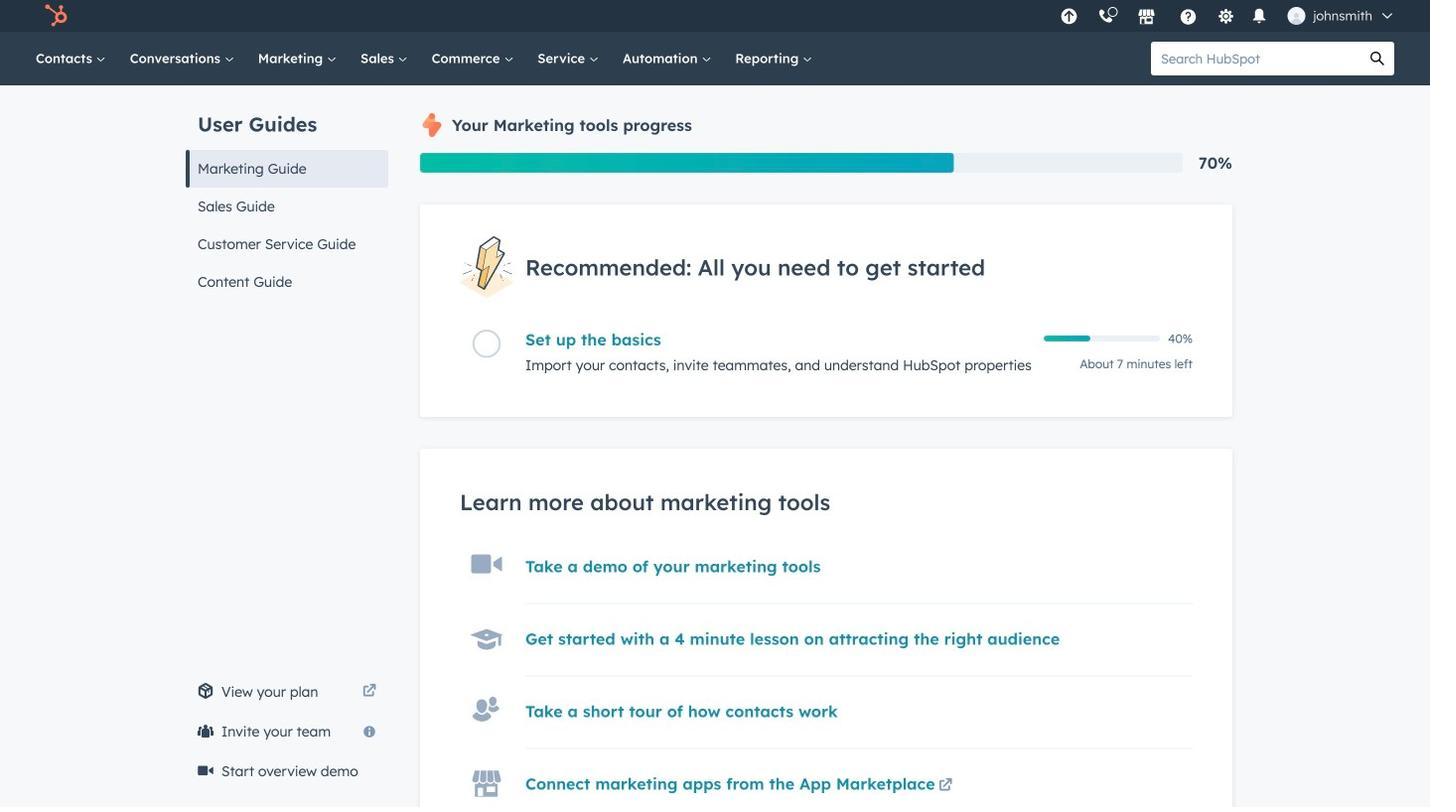 Task type: vqa. For each thing, say whether or not it's contained in the screenshot.
caret image
no



Task type: locate. For each thing, give the bounding box(es) containing it.
marketplaces image
[[1137, 9, 1155, 27]]

user guides element
[[186, 85, 388, 301]]

progress bar
[[420, 153, 954, 173]]

link opens in a new window image
[[362, 680, 376, 704], [939, 775, 952, 799], [939, 780, 952, 794]]

menu
[[1050, 0, 1406, 32]]

link opens in a new window image
[[362, 685, 376, 699]]



Task type: describe. For each thing, give the bounding box(es) containing it.
john smith image
[[1287, 7, 1305, 25]]

[object object] complete progress bar
[[1044, 336, 1090, 342]]

Search HubSpot search field
[[1151, 42, 1361, 75]]



